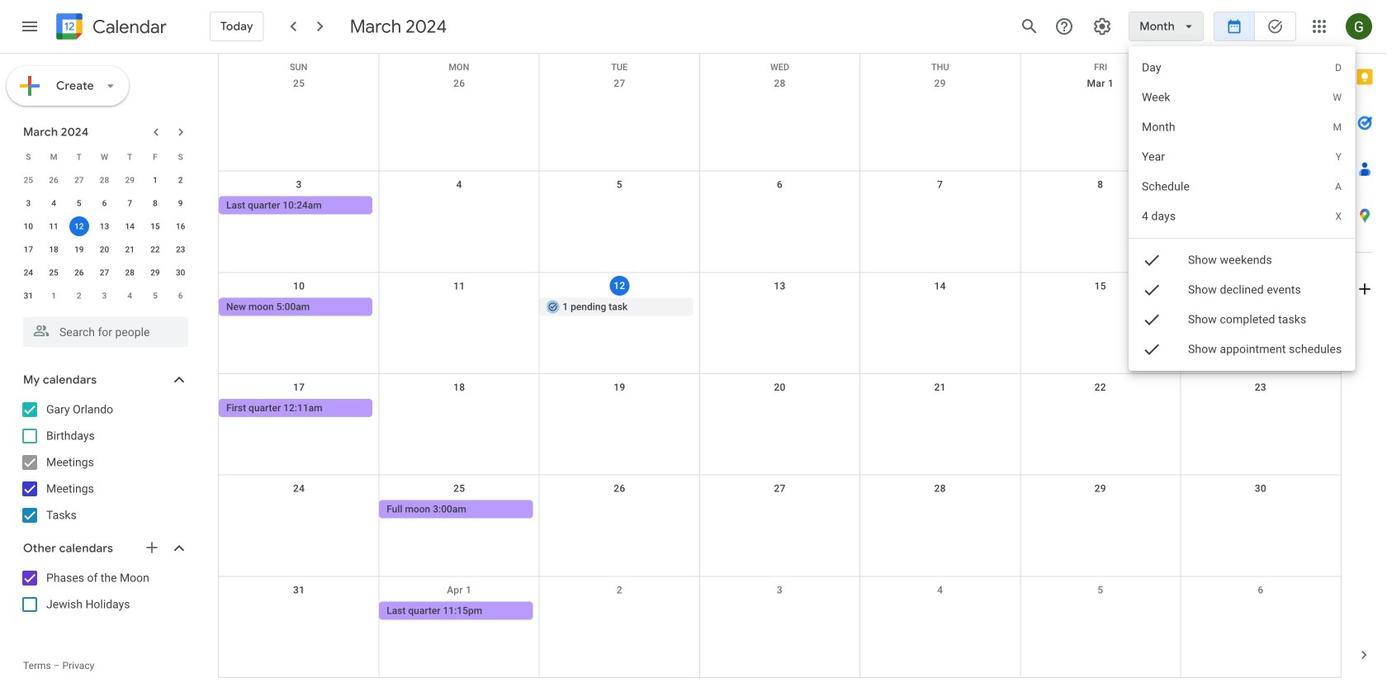 Task type: vqa. For each thing, say whether or not it's contained in the screenshot.
April 4 element
yes



Task type: locate. For each thing, give the bounding box(es) containing it.
10 element
[[18, 216, 38, 236]]

5 menu item from the top
[[1129, 172, 1356, 202]]

add other calendars image
[[144, 539, 160, 556]]

calendar element
[[53, 10, 167, 46]]

17 element
[[18, 240, 38, 259]]

cell
[[379, 196, 540, 216], [540, 196, 700, 216], [860, 196, 1021, 216], [1021, 196, 1181, 216], [1181, 196, 1341, 216], [66, 215, 92, 238], [379, 298, 540, 317], [860, 298, 1021, 317], [1021, 298, 1181, 317], [1181, 298, 1341, 317], [379, 399, 540, 419], [540, 399, 700, 419], [860, 399, 1021, 419], [1021, 399, 1181, 419], [1181, 399, 1341, 419], [219, 500, 379, 520], [540, 500, 700, 520], [860, 500, 1021, 520], [1021, 500, 1181, 520], [1181, 500, 1341, 520], [219, 602, 379, 621], [540, 602, 700, 621], [860, 602, 1021, 621], [1021, 602, 1181, 621], [1181, 602, 1341, 621]]

13 element
[[95, 216, 114, 236]]

23 element
[[171, 240, 190, 259]]

february 29 element
[[120, 170, 140, 190]]

None search field
[[0, 311, 205, 347]]

2 menu item from the top
[[1129, 83, 1356, 112]]

30 element
[[171, 263, 190, 282]]

february 27 element
[[69, 170, 89, 190]]

heading
[[89, 17, 167, 37]]

5 element
[[69, 193, 89, 213]]

row
[[219, 54, 1341, 72], [219, 70, 1341, 172], [16, 145, 193, 168], [16, 168, 193, 192], [219, 172, 1341, 273], [16, 192, 193, 215], [16, 215, 193, 238], [16, 238, 193, 261], [16, 261, 193, 284], [219, 273, 1341, 374], [16, 284, 193, 307], [219, 374, 1341, 475], [219, 475, 1341, 577], [219, 577, 1341, 678]]

3 element
[[18, 193, 38, 213]]

7 element
[[120, 193, 140, 213]]

my calendars list
[[3, 396, 205, 529]]

16 element
[[171, 216, 190, 236]]

row group
[[16, 168, 193, 307]]

column header
[[1182, 54, 1341, 70]]

19 element
[[69, 240, 89, 259]]

tab list
[[1342, 54, 1388, 632]]

menu item
[[1129, 53, 1356, 83], [1129, 83, 1356, 112], [1129, 112, 1356, 142], [1129, 142, 1356, 172], [1129, 172, 1356, 202], [1129, 202, 1356, 231]]

3 checkbox item from the top
[[1129, 305, 1356, 334]]

checkbox item
[[1129, 245, 1356, 275], [1129, 275, 1356, 305], [1129, 305, 1356, 334], [1129, 334, 1356, 364]]

6 menu item from the top
[[1129, 202, 1356, 231]]

20 element
[[95, 240, 114, 259]]

february 26 element
[[44, 170, 64, 190]]

8 element
[[145, 193, 165, 213]]

other calendars list
[[3, 565, 205, 618]]

heading inside calendar element
[[89, 17, 167, 37]]

18 element
[[44, 240, 64, 259]]

grid
[[218, 54, 1341, 678]]

26 element
[[69, 263, 89, 282]]

february 28 element
[[95, 170, 114, 190]]

31 element
[[18, 286, 38, 306]]

main drawer image
[[20, 17, 40, 36]]

menu
[[1129, 46, 1356, 371]]

15 element
[[145, 216, 165, 236]]



Task type: describe. For each thing, give the bounding box(es) containing it.
1 element
[[145, 170, 165, 190]]

cell inside march 2024 grid
[[66, 215, 92, 238]]

2 element
[[171, 170, 190, 190]]

april 1 element
[[44, 286, 64, 306]]

6 element
[[95, 193, 114, 213]]

4 element
[[44, 193, 64, 213]]

april 5 element
[[145, 286, 165, 306]]

29 element
[[145, 263, 165, 282]]

april 6 element
[[171, 286, 190, 306]]

february 25 element
[[18, 170, 38, 190]]

march 2024 grid
[[16, 145, 193, 307]]

april 3 element
[[95, 286, 114, 306]]

1 checkbox item from the top
[[1129, 245, 1356, 275]]

28 element
[[120, 263, 140, 282]]

settings menu image
[[1093, 17, 1113, 36]]

21 element
[[120, 240, 140, 259]]

14 element
[[120, 216, 140, 236]]

9 element
[[171, 193, 190, 213]]

4 checkbox item from the top
[[1129, 334, 1356, 364]]

22 element
[[145, 240, 165, 259]]

12, today element
[[69, 216, 89, 236]]

Search for people text field
[[33, 317, 178, 347]]

april 4 element
[[120, 286, 140, 306]]

april 2 element
[[69, 286, 89, 306]]

1 menu item from the top
[[1129, 53, 1356, 83]]

11 element
[[44, 216, 64, 236]]

2 checkbox item from the top
[[1129, 275, 1356, 305]]

27 element
[[95, 263, 114, 282]]

4 menu item from the top
[[1129, 142, 1356, 172]]

25 element
[[44, 263, 64, 282]]

24 element
[[18, 263, 38, 282]]

3 menu item from the top
[[1129, 112, 1356, 142]]



